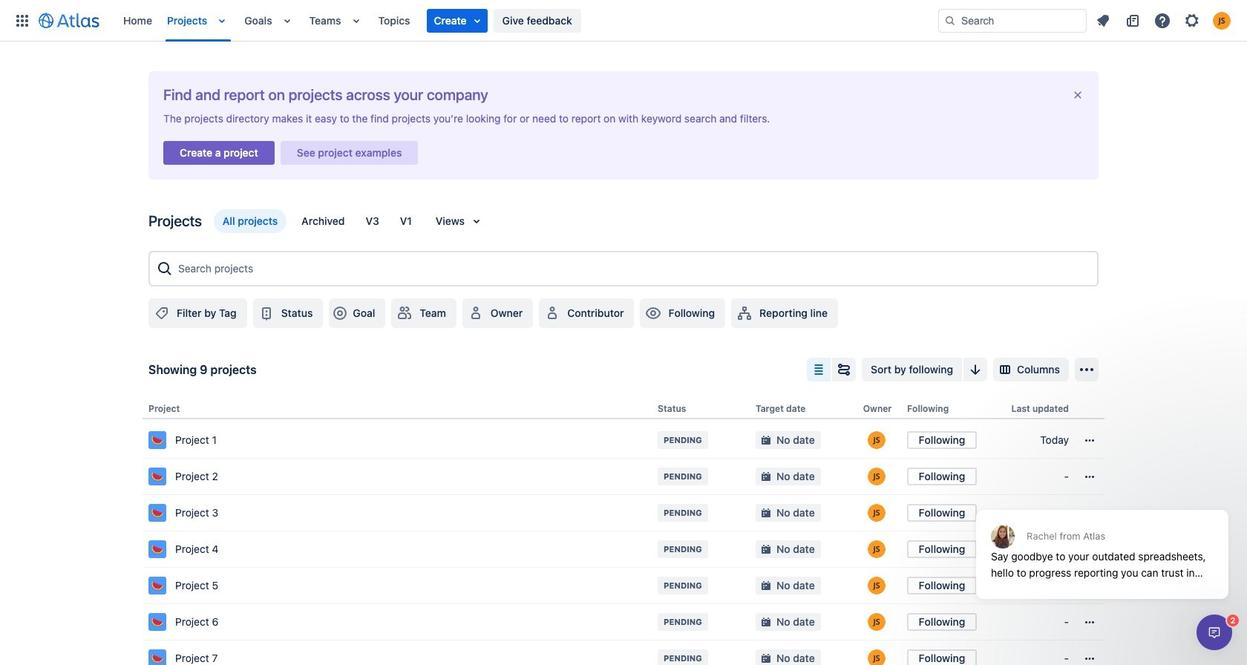 Task type: describe. For each thing, give the bounding box(es) containing it.
display as timeline image
[[835, 361, 853, 379]]

Search field
[[939, 9, 1087, 32]]

notifications image
[[1094, 12, 1112, 29]]

1 vertical spatial dialog
[[1197, 615, 1233, 650]]

account image
[[1213, 12, 1231, 29]]

reverse sort order image
[[967, 361, 985, 379]]

search projects image
[[156, 260, 174, 278]]

1 horizontal spatial list
[[1090, 9, 1238, 32]]

status image
[[257, 304, 275, 322]]



Task type: locate. For each thing, give the bounding box(es) containing it.
0 vertical spatial dialog
[[969, 474, 1236, 610]]

settings image
[[1184, 12, 1201, 29]]

switch to... image
[[13, 12, 31, 29]]

Search projects field
[[174, 255, 1091, 282]]

0 horizontal spatial list
[[116, 0, 939, 41]]

display as list image
[[810, 361, 828, 379]]

search image
[[944, 14, 956, 26]]

list item inside "list"
[[427, 9, 488, 32]]

close banner image
[[1072, 89, 1084, 101]]

help image
[[1154, 12, 1172, 29]]

None search field
[[939, 9, 1087, 32]]

dialog
[[969, 474, 1236, 610], [1197, 615, 1233, 650]]

list
[[116, 0, 939, 41], [1090, 9, 1238, 32]]

following image
[[645, 304, 663, 322]]

banner
[[0, 0, 1247, 42]]

list item
[[427, 9, 488, 32]]

top element
[[9, 0, 939, 41]]

tag image
[[153, 304, 171, 322]]



Task type: vqa. For each thing, say whether or not it's contained in the screenshot.
MSTeams logo showing  channels are connected to this goal at top right
no



